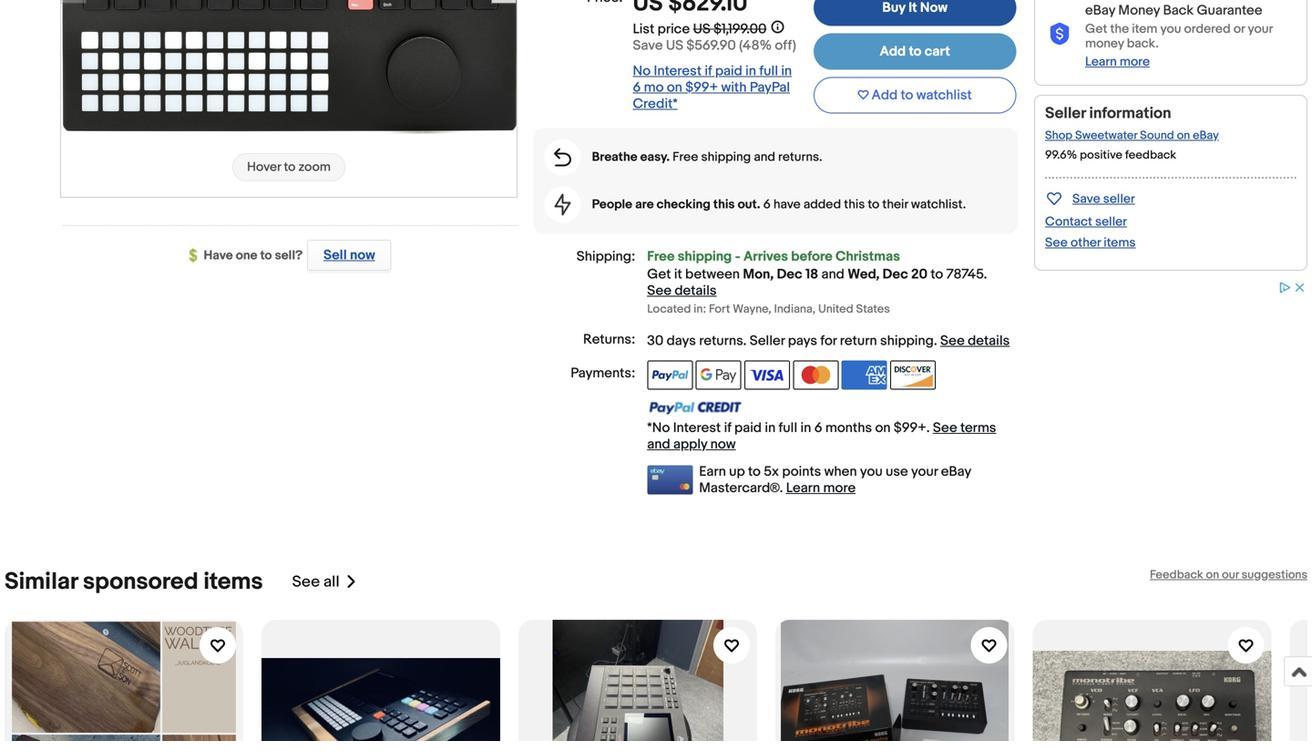 Task type: locate. For each thing, give the bounding box(es) containing it.
to left the watchlist in the top right of the page
[[901, 87, 914, 104]]

returns.
[[779, 150, 823, 165]]

0 horizontal spatial ebay
[[942, 464, 972, 480]]

seller up shop
[[1046, 104, 1087, 123]]

2 vertical spatial with details__icon image
[[555, 194, 571, 216]]

with details__icon image left "money"
[[1049, 23, 1071, 46]]

and inside see terms and apply now
[[648, 436, 671, 453]]

see inside see terms and apply now
[[934, 420, 958, 436]]

suggestions
[[1242, 568, 1308, 582]]

with details__icon image left people on the top left
[[555, 194, 571, 216]]

learn right '5x'
[[787, 480, 821, 496]]

interest
[[654, 63, 702, 79], [674, 420, 721, 436]]

1 vertical spatial learn
[[787, 480, 821, 496]]

1 vertical spatial ebay
[[1194, 128, 1220, 142]]

shipping up between
[[678, 248, 732, 265]]

1 horizontal spatial you
[[1161, 21, 1182, 37]]

1 vertical spatial paid
[[735, 420, 762, 436]]

if down $569.90
[[705, 63, 713, 79]]

interest right no
[[654, 63, 702, 79]]

details up in:
[[675, 283, 717, 299]]

no interest if paid in full in 6 mo on $99+ with paypal credit*
[[633, 63, 793, 112]]

1 horizontal spatial more
[[1120, 54, 1151, 70]]

dec left 18
[[777, 266, 803, 283]]

1 horizontal spatial get
[[1086, 21, 1108, 37]]

1 vertical spatial with details__icon image
[[554, 148, 572, 166]]

use
[[886, 464, 909, 480]]

0 vertical spatial ebay
[[1086, 2, 1116, 19]]

add to watchlist
[[872, 87, 973, 104]]

1 horizontal spatial learn
[[1086, 54, 1118, 70]]

learn down "money"
[[1086, 54, 1118, 70]]

0 vertical spatial 6
[[633, 79, 641, 96]]

1 vertical spatial interest
[[674, 420, 721, 436]]

us right list
[[666, 37, 684, 54]]

free up it
[[648, 248, 675, 265]]

1 vertical spatial add
[[872, 87, 898, 104]]

your right use
[[912, 464, 939, 480]]

to inside free shipping - arrives before christmas get it between mon, dec 18 and wed, dec 20 to 78745 . see details located in: fort wayne, indiana, united states
[[931, 266, 944, 283]]

1 vertical spatial if
[[724, 420, 732, 436]]

add for add to watchlist
[[872, 87, 898, 104]]

with details__icon image for ebay money back guarantee
[[1049, 23, 1071, 46]]

arrives
[[744, 248, 789, 265]]

to right 20
[[931, 266, 944, 283]]

list price us $1,199.00
[[633, 21, 767, 37]]

full
[[760, 63, 779, 79], [779, 420, 798, 436]]

1 vertical spatial shipping
[[678, 248, 732, 265]]

. right 20
[[984, 266, 988, 283]]

save up no
[[633, 37, 663, 54]]

$569.90
[[687, 37, 736, 54]]

credit*
[[633, 96, 678, 112]]

have
[[204, 248, 233, 264]]

out.
[[738, 197, 761, 212]]

off)
[[775, 37, 797, 54]]

see left all
[[292, 572, 320, 592]]

seller information shop sweetwater sound on ebay 99.6% positive feedback
[[1046, 104, 1220, 162]]

add left cart
[[880, 43, 906, 60]]

on right mo
[[667, 79, 683, 96]]

2 horizontal spatial .
[[984, 266, 988, 283]]

1 horizontal spatial seller
[[1046, 104, 1087, 123]]

learn inside ebay money back guarantee get the item you ordered or your money back. learn more
[[1086, 54, 1118, 70]]

0 horizontal spatial save
[[633, 37, 663, 54]]

78745
[[947, 266, 984, 283]]

0 vertical spatial get
[[1086, 21, 1108, 37]]

0 horizontal spatial items
[[204, 568, 263, 596]]

paypal image
[[648, 361, 693, 390]]

add down add to cart link
[[872, 87, 898, 104]]

list
[[633, 21, 655, 37]]

add for add to cart
[[880, 43, 906, 60]]

sell?
[[275, 248, 303, 264]]

with details__icon image
[[1049, 23, 1071, 46], [554, 148, 572, 166], [555, 194, 571, 216]]

seller inside contact seller see other items
[[1096, 214, 1128, 230]]

seller inside save seller button
[[1104, 191, 1136, 207]]

0 horizontal spatial more
[[824, 480, 856, 496]]

shipping inside free shipping - arrives before christmas get it between mon, dec 18 and wed, dec 20 to 78745 . see details located in: fort wayne, indiana, united states
[[678, 248, 732, 265]]

2 vertical spatial 6
[[815, 420, 823, 436]]

2 horizontal spatial and
[[822, 266, 845, 283]]

more down "back."
[[1120, 54, 1151, 70]]

0 horizontal spatial this
[[714, 197, 735, 212]]

1 horizontal spatial ebay
[[1086, 2, 1116, 19]]

6 left the months
[[815, 420, 823, 436]]

1 vertical spatial and
[[822, 266, 845, 283]]

similar
[[5, 568, 78, 596]]

on
[[667, 79, 683, 96], [1178, 128, 1191, 142], [876, 420, 891, 436], [1207, 568, 1220, 582]]

this right added
[[845, 197, 866, 212]]

. up discover image
[[934, 333, 938, 349]]

.
[[984, 266, 988, 283], [744, 333, 747, 349], [934, 333, 938, 349]]

ebay up "the"
[[1086, 2, 1116, 19]]

0 vertical spatial interest
[[654, 63, 702, 79]]

if for no
[[705, 63, 713, 79]]

full up points at right bottom
[[779, 420, 798, 436]]

0 vertical spatial seller
[[1104, 191, 1136, 207]]

0 horizontal spatial if
[[705, 63, 713, 79]]

paid inside no interest if paid in full in 6 mo on $99+ with paypal credit*
[[716, 63, 743, 79]]

see down contact
[[1046, 235, 1068, 251]]

full inside no interest if paid in full in 6 mo on $99+ with paypal credit*
[[760, 63, 779, 79]]

you
[[1161, 21, 1182, 37], [861, 464, 883, 480]]

0 vertical spatial full
[[760, 63, 779, 79]]

in up '5x'
[[765, 420, 776, 436]]

0 horizontal spatial full
[[760, 63, 779, 79]]

paid down save us $569.90 (48% off)
[[716, 63, 743, 79]]

free right easy.
[[673, 150, 699, 165]]

0 horizontal spatial and
[[648, 436, 671, 453]]

sell now link
[[303, 240, 392, 271]]

0 horizontal spatial dec
[[777, 266, 803, 283]]

6 left mo
[[633, 79, 641, 96]]

our
[[1223, 568, 1240, 582]]

your right the or
[[1249, 21, 1274, 37]]

1 vertical spatial learn more link
[[787, 480, 856, 496]]

1 vertical spatial items
[[204, 568, 263, 596]]

0 horizontal spatial now
[[350, 247, 375, 264]]

2 horizontal spatial 6
[[815, 420, 823, 436]]

watchlist.
[[912, 197, 967, 212]]

ebay down terms
[[942, 464, 972, 480]]

*no
[[648, 420, 670, 436]]

details
[[675, 283, 717, 299], [968, 333, 1010, 349]]

1 vertical spatial free
[[648, 248, 675, 265]]

1 horizontal spatial and
[[754, 150, 776, 165]]

contact
[[1046, 214, 1093, 230]]

added
[[804, 197, 842, 212]]

1 vertical spatial details
[[968, 333, 1010, 349]]

0 vertical spatial with details__icon image
[[1049, 23, 1071, 46]]

items
[[1104, 235, 1137, 251], [204, 568, 263, 596]]

1 horizontal spatial this
[[845, 197, 866, 212]]

people
[[592, 197, 633, 212]]

0 vertical spatial more
[[1120, 54, 1151, 70]]

paypal
[[750, 79, 791, 96]]

with details__icon image for breathe easy.
[[554, 148, 572, 166]]

5x
[[764, 464, 780, 480]]

you down back
[[1161, 21, 1182, 37]]

get left it
[[648, 266, 672, 283]]

main content
[[534, 0, 1019, 496]]

0 vertical spatial paid
[[716, 63, 743, 79]]

0 vertical spatial items
[[1104, 235, 1137, 251]]

full for months
[[779, 420, 798, 436]]

sell
[[324, 247, 347, 264]]

1 vertical spatial seller
[[1096, 214, 1128, 230]]

with details__icon image left 'breathe'
[[554, 148, 572, 166]]

1 vertical spatial 6
[[764, 197, 771, 212]]

0 vertical spatial save
[[633, 37, 663, 54]]

paid for months
[[735, 420, 762, 436]]

interest inside no interest if paid in full in 6 mo on $99+ with paypal credit*
[[654, 63, 702, 79]]

breathe
[[592, 150, 638, 165]]

your
[[1249, 21, 1274, 37], [912, 464, 939, 480]]

see details link up located
[[648, 283, 717, 299]]

in:
[[694, 302, 707, 316]]

0 vertical spatial learn
[[1086, 54, 1118, 70]]

0 vertical spatial your
[[1249, 21, 1274, 37]]

6 inside no interest if paid in full in 6 mo on $99+ with paypal credit*
[[633, 79, 641, 96]]

0 vertical spatial now
[[350, 247, 375, 264]]

*no interest if paid in full in 6 months on $99+.
[[648, 420, 934, 436]]

get left "the"
[[1086, 21, 1108, 37]]

see left terms
[[934, 420, 958, 436]]

have one to sell?
[[204, 248, 303, 264]]

and inside free shipping - arrives before christmas get it between mon, dec 18 and wed, dec 20 to 78745 . see details located in: fort wayne, indiana, united states
[[822, 266, 845, 283]]

2 vertical spatial ebay
[[942, 464, 972, 480]]

see inside free shipping - arrives before christmas get it between mon, dec 18 and wed, dec 20 to 78745 . see details located in: fort wayne, indiana, united states
[[648, 283, 672, 299]]

master card image
[[794, 361, 839, 390]]

to left cart
[[909, 43, 922, 60]]

us right price
[[693, 21, 711, 37]]

before
[[792, 248, 833, 265]]

if for *no
[[724, 420, 732, 436]]

-
[[735, 248, 741, 265]]

you inside ebay money back guarantee get the item you ordered or your money back. learn more
[[1161, 21, 1182, 37]]

discover image
[[891, 361, 937, 390]]

1 vertical spatial full
[[779, 420, 798, 436]]

1 vertical spatial seller
[[750, 333, 785, 349]]

save for save us $569.90 (48% off)
[[633, 37, 663, 54]]

if inside no interest if paid in full in 6 mo on $99+ with paypal credit*
[[705, 63, 713, 79]]

learn more link down see terms and apply now link at the bottom of the page
[[787, 480, 856, 496]]

paypal credit image
[[648, 401, 742, 415]]

main content containing list price
[[534, 0, 1019, 496]]

1 horizontal spatial details
[[968, 333, 1010, 349]]

and left apply
[[648, 436, 671, 453]]

details down 78745 on the top of page
[[968, 333, 1010, 349]]

1 horizontal spatial learn more link
[[1086, 54, 1151, 70]]

1 vertical spatial your
[[912, 464, 939, 480]]

6
[[633, 79, 641, 96], [764, 197, 771, 212], [815, 420, 823, 436]]

0 horizontal spatial 6
[[633, 79, 641, 96]]

interest down the paypal credit image
[[674, 420, 721, 436]]

1 horizontal spatial items
[[1104, 235, 1137, 251]]

learn more link down "money"
[[1086, 54, 1151, 70]]

us
[[693, 21, 711, 37], [666, 37, 684, 54]]

seller
[[1104, 191, 1136, 207], [1096, 214, 1128, 230]]

0 horizontal spatial details
[[675, 283, 717, 299]]

states
[[857, 302, 891, 316]]

see up located
[[648, 283, 672, 299]]

seller up contact seller link on the right top of page
[[1104, 191, 1136, 207]]

information
[[1090, 104, 1172, 123]]

2 vertical spatial and
[[648, 436, 671, 453]]

0 horizontal spatial get
[[648, 266, 672, 283]]

0 vertical spatial add
[[880, 43, 906, 60]]

1 vertical spatial get
[[648, 266, 672, 283]]

1 vertical spatial more
[[824, 480, 856, 496]]

now right sell
[[350, 247, 375, 264]]

shop
[[1046, 128, 1073, 142]]

99.6%
[[1046, 148, 1078, 162]]

6 for mo
[[633, 79, 641, 96]]

and left "returns."
[[754, 150, 776, 165]]

0 vertical spatial learn more link
[[1086, 54, 1151, 70]]

shipping up discover image
[[881, 333, 934, 349]]

you left use
[[861, 464, 883, 480]]

1 horizontal spatial full
[[779, 420, 798, 436]]

add inside add to watchlist button
[[872, 87, 898, 104]]

in
[[746, 63, 757, 79], [782, 63, 793, 79], [765, 420, 776, 436], [801, 420, 812, 436]]

0 horizontal spatial seller
[[750, 333, 785, 349]]

on left $99+.
[[876, 420, 891, 436]]

dec left 20
[[883, 266, 909, 283]]

1 horizontal spatial see details link
[[941, 333, 1010, 349]]

and right 18
[[822, 266, 845, 283]]

0 horizontal spatial see details link
[[648, 283, 717, 299]]

0 vertical spatial seller
[[1046, 104, 1087, 123]]

with details__icon image for people are checking this out.
[[555, 194, 571, 216]]

to left '5x'
[[749, 464, 761, 480]]

more right points at right bottom
[[824, 480, 856, 496]]

items right other
[[1104, 235, 1137, 251]]

back.
[[1128, 36, 1160, 51]]

if
[[705, 63, 713, 79], [724, 420, 732, 436]]

get
[[1086, 21, 1108, 37], [648, 266, 672, 283]]

more inside ebay money back guarantee get the item you ordered or your money back. learn more
[[1120, 54, 1151, 70]]

2 horizontal spatial ebay
[[1194, 128, 1220, 142]]

0 horizontal spatial your
[[912, 464, 939, 480]]

0 vertical spatial if
[[705, 63, 713, 79]]

seller down save seller
[[1096, 214, 1128, 230]]

seller up visa image
[[750, 333, 785, 349]]

more
[[1120, 54, 1151, 70], [824, 480, 856, 496]]

mon,
[[743, 266, 774, 283]]

and
[[754, 150, 776, 165], [822, 266, 845, 283], [648, 436, 671, 453]]

1 vertical spatial now
[[711, 436, 736, 453]]

0 vertical spatial see details link
[[648, 283, 717, 299]]

30 days returns . seller pays for return shipping . see details
[[648, 333, 1010, 349]]

paid up the "up"
[[735, 420, 762, 436]]

on right sound
[[1178, 128, 1191, 142]]

see inside contact seller see other items
[[1046, 235, 1068, 251]]

now up earn
[[711, 436, 736, 453]]

1 horizontal spatial if
[[724, 420, 732, 436]]

add inside add to cart link
[[880, 43, 906, 60]]

this
[[714, 197, 735, 212], [845, 197, 866, 212]]

ebay mastercard image
[[648, 465, 693, 495]]

6 right out.
[[764, 197, 771, 212]]

shipping up out.
[[702, 150, 752, 165]]

ebay right sound
[[1194, 128, 1220, 142]]

0 vertical spatial details
[[675, 283, 717, 299]]

your inside earn up to 5x points when you use your ebay mastercard®.
[[912, 464, 939, 480]]

see details link down 78745 on the top of page
[[941, 333, 1010, 349]]

1 horizontal spatial save
[[1073, 191, 1101, 207]]

see
[[1046, 235, 1068, 251], [648, 283, 672, 299], [941, 333, 965, 349], [934, 420, 958, 436], [292, 572, 320, 592]]

. down the wayne,
[[744, 333, 747, 349]]

now
[[350, 247, 375, 264], [711, 436, 736, 453]]

items left see all at bottom
[[204, 568, 263, 596]]

learn more link
[[1086, 54, 1151, 70], [787, 480, 856, 496]]

seller inside main content
[[750, 333, 785, 349]]

if down the paypal credit image
[[724, 420, 732, 436]]

save up contact seller link on the right top of page
[[1073, 191, 1101, 207]]

0 vertical spatial you
[[1161, 21, 1182, 37]]

1 horizontal spatial your
[[1249, 21, 1274, 37]]

1 vertical spatial you
[[861, 464, 883, 480]]

to right one
[[260, 248, 272, 264]]

full down "(48%"
[[760, 63, 779, 79]]

see details link
[[648, 283, 717, 299], [941, 333, 1010, 349]]

free inside free shipping - arrives before christmas get it between mon, dec 18 and wed, dec 20 to 78745 . see details located in: fort wayne, indiana, united states
[[648, 248, 675, 265]]

no interest if paid in full in 6 mo on $99+ with paypal credit* link
[[633, 63, 793, 112]]

0 horizontal spatial learn
[[787, 480, 821, 496]]

0 horizontal spatial learn more link
[[787, 480, 856, 496]]

1 vertical spatial save
[[1073, 191, 1101, 207]]

back
[[1164, 2, 1195, 19]]

this left out.
[[714, 197, 735, 212]]

0 horizontal spatial you
[[861, 464, 883, 480]]

1 horizontal spatial dec
[[883, 266, 909, 283]]

save inside button
[[1073, 191, 1101, 207]]

ebay inside ebay money back guarantee get the item you ordered or your money back. learn more
[[1086, 2, 1116, 19]]

on inside no interest if paid in full in 6 mo on $99+ with paypal credit*
[[667, 79, 683, 96]]

1 horizontal spatial now
[[711, 436, 736, 453]]



Task type: vqa. For each thing, say whether or not it's contained in the screenshot.
in
yes



Task type: describe. For each thing, give the bounding box(es) containing it.
add to cart link
[[814, 33, 1017, 70]]

. inside free shipping - arrives before christmas get it between mon, dec 18 and wed, dec 20 to 78745 . see details located in: fort wayne, indiana, united states
[[984, 266, 988, 283]]

united
[[819, 302, 854, 316]]

learn inside main content
[[787, 480, 821, 496]]

in down off)
[[782, 63, 793, 79]]

up
[[730, 464, 746, 480]]

months
[[826, 420, 873, 436]]

$1,199.00
[[714, 21, 767, 37]]

interest for no
[[654, 63, 702, 79]]

item
[[1133, 21, 1158, 37]]

on inside 'seller information shop sweetwater sound on ebay 99.6% positive feedback'
[[1178, 128, 1191, 142]]

0 horizontal spatial us
[[666, 37, 684, 54]]

mastercard®.
[[700, 480, 784, 496]]

paid for mo
[[716, 63, 743, 79]]

seller for save
[[1104, 191, 1136, 207]]

2 vertical spatial shipping
[[881, 333, 934, 349]]

feedback
[[1151, 568, 1204, 582]]

seller inside 'seller information shop sweetwater sound on ebay 99.6% positive feedback'
[[1046, 104, 1087, 123]]

to inside add to cart link
[[909, 43, 922, 60]]

similar sponsored items
[[5, 568, 263, 596]]

1 horizontal spatial 6
[[764, 197, 771, 212]]

earn up to 5x points when you use your ebay mastercard®.
[[700, 464, 972, 496]]

watchlist
[[917, 87, 973, 104]]

save seller
[[1073, 191, 1136, 207]]

learn more
[[787, 480, 856, 496]]

for
[[821, 333, 837, 349]]

other
[[1071, 235, 1102, 251]]

days
[[667, 333, 696, 349]]

1 this from the left
[[714, 197, 735, 212]]

details inside free shipping - arrives before christmas get it between mon, dec 18 and wed, dec 20 to 78745 . see details located in: fort wayne, indiana, united states
[[675, 283, 717, 299]]

(48%
[[740, 37, 772, 54]]

shop sweetwater sound on ebay link
[[1046, 128, 1220, 142]]

full for mo
[[760, 63, 779, 79]]

$99+
[[686, 79, 719, 96]]

google pay image
[[696, 361, 742, 390]]

see all
[[292, 572, 340, 592]]

positive
[[1081, 148, 1123, 162]]

0 vertical spatial shipping
[[702, 150, 752, 165]]

1 vertical spatial see details link
[[941, 333, 1010, 349]]

visa image
[[745, 361, 791, 390]]

to inside add to watchlist button
[[901, 87, 914, 104]]

1 dec from the left
[[777, 266, 803, 283]]

interest for *no
[[674, 420, 721, 436]]

returns
[[700, 333, 744, 349]]

free shipping - arrives before christmas get it between mon, dec 18 and wed, dec 20 to 78745 . see details located in: fort wayne, indiana, united states
[[648, 248, 988, 316]]

0 vertical spatial and
[[754, 150, 776, 165]]

the
[[1111, 21, 1130, 37]]

american express image
[[842, 361, 888, 390]]

contact seller link
[[1046, 214, 1128, 230]]

points
[[783, 464, 822, 480]]

wayne,
[[733, 302, 772, 316]]

items inside contact seller see other items
[[1104, 235, 1137, 251]]

are
[[636, 197, 654, 212]]

ebay money back guarantee get the item you ordered or your money back. learn more
[[1086, 2, 1274, 70]]

sweetwater
[[1076, 128, 1138, 142]]

breathe easy. free shipping and returns.
[[592, 150, 823, 165]]

see all link
[[292, 568, 358, 596]]

ebay inside 'seller information shop sweetwater sound on ebay 99.6% positive feedback'
[[1194, 128, 1220, 142]]

christmas
[[836, 248, 901, 265]]

guarantee
[[1198, 2, 1263, 19]]

polyend tracker tabletop sampler, wavetable synthesizer and sequencer - black - picture 1 of 1 image
[[61, 0, 517, 138]]

feedback
[[1126, 148, 1177, 162]]

See all text field
[[292, 572, 340, 592]]

get inside ebay money back guarantee get the item you ordered or your money back. learn more
[[1086, 21, 1108, 37]]

feedback on our suggestions
[[1151, 568, 1308, 582]]

when
[[825, 464, 858, 480]]

sponsored
[[83, 568, 198, 596]]

0 vertical spatial free
[[673, 150, 699, 165]]

add to watchlist button
[[814, 77, 1017, 114]]

with
[[722, 79, 747, 96]]

no
[[633, 63, 651, 79]]

save for save seller
[[1073, 191, 1101, 207]]

contact seller see other items
[[1046, 214, 1137, 251]]

1 horizontal spatial us
[[693, 21, 711, 37]]

money
[[1086, 36, 1125, 51]]

to inside earn up to 5x points when you use your ebay mastercard®.
[[749, 464, 761, 480]]

apply
[[674, 436, 708, 453]]

payments:
[[571, 365, 636, 382]]

see down 78745 on the top of page
[[941, 333, 965, 349]]

20
[[912, 266, 928, 283]]

2 dec from the left
[[883, 266, 909, 283]]

1 horizontal spatial .
[[934, 333, 938, 349]]

between
[[686, 266, 740, 283]]

advertisement region
[[1035, 280, 1308, 508]]

ebay inside earn up to 5x points when you use your ebay mastercard®.
[[942, 464, 972, 480]]

18
[[806, 266, 819, 283]]

their
[[883, 197, 909, 212]]

to left their
[[868, 197, 880, 212]]

0 horizontal spatial .
[[744, 333, 747, 349]]

30
[[648, 333, 664, 349]]

wed,
[[848, 266, 880, 283]]

shipping:
[[577, 248, 636, 265]]

seller for contact
[[1096, 214, 1128, 230]]

ordered
[[1185, 21, 1232, 37]]

mo
[[644, 79, 664, 96]]

one
[[236, 248, 258, 264]]

see other items link
[[1046, 235, 1137, 251]]

fort
[[709, 302, 731, 316]]

feedback on our suggestions link
[[1151, 568, 1308, 582]]

on left "our"
[[1207, 568, 1220, 582]]

your inside ebay money back guarantee get the item you ordered or your money back. learn more
[[1249, 21, 1274, 37]]

you inside earn up to 5x points when you use your ebay mastercard®.
[[861, 464, 883, 480]]

dollar sign image
[[189, 249, 204, 263]]

earn
[[700, 464, 727, 480]]

in left the months
[[801, 420, 812, 436]]

now inside see terms and apply now
[[711, 436, 736, 453]]

sound
[[1141, 128, 1175, 142]]

terms
[[961, 420, 997, 436]]

6 for months
[[815, 420, 823, 436]]

2 this from the left
[[845, 197, 866, 212]]

all
[[324, 572, 340, 592]]

get inside free shipping - arrives before christmas get it between mon, dec 18 and wed, dec 20 to 78745 . see details located in: fort wayne, indiana, united states
[[648, 266, 672, 283]]

save seller button
[[1046, 188, 1136, 209]]

have
[[774, 197, 801, 212]]

return
[[840, 333, 878, 349]]

it
[[675, 266, 683, 283]]

pays
[[788, 333, 818, 349]]

in down "(48%"
[[746, 63, 757, 79]]

checking
[[657, 197, 711, 212]]

add to cart
[[880, 43, 951, 60]]

see terms and apply now link
[[648, 420, 997, 453]]

people are checking this out. 6 have added this to their watchlist.
[[592, 197, 967, 212]]

sell now
[[324, 247, 375, 264]]

see terms and apply now
[[648, 420, 997, 453]]

price
[[658, 21, 690, 37]]



